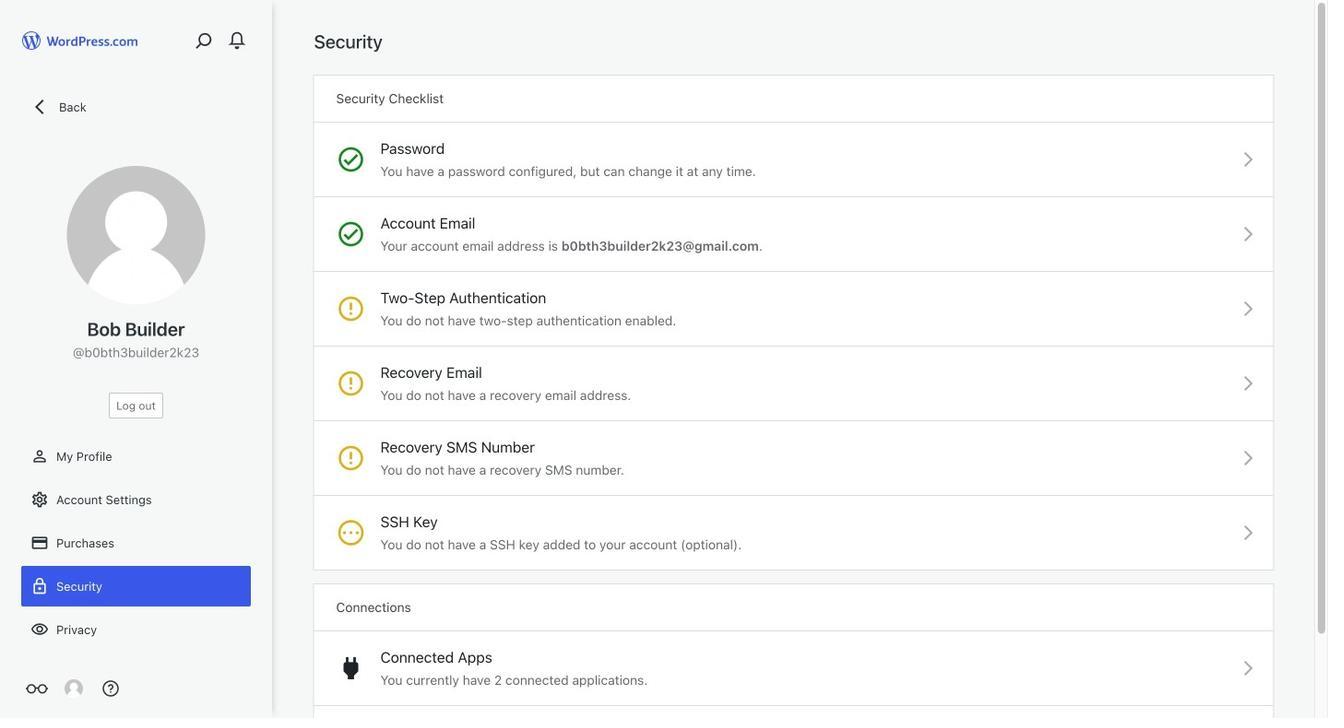 Task type: locate. For each thing, give the bounding box(es) containing it.
reader image
[[26, 678, 48, 700]]

lock image
[[30, 578, 49, 596]]

settings image
[[30, 491, 49, 509]]

main content
[[314, 30, 1274, 719]]

person image
[[30, 448, 49, 466]]

bob builder image
[[65, 680, 83, 698]]



Task type: describe. For each thing, give the bounding box(es) containing it.
visibility image
[[30, 621, 49, 639]]

credit_card image
[[30, 534, 49, 553]]

bob builder image
[[67, 166, 205, 304]]



Task type: vqa. For each thing, say whether or not it's contained in the screenshot.
the Reader
no



